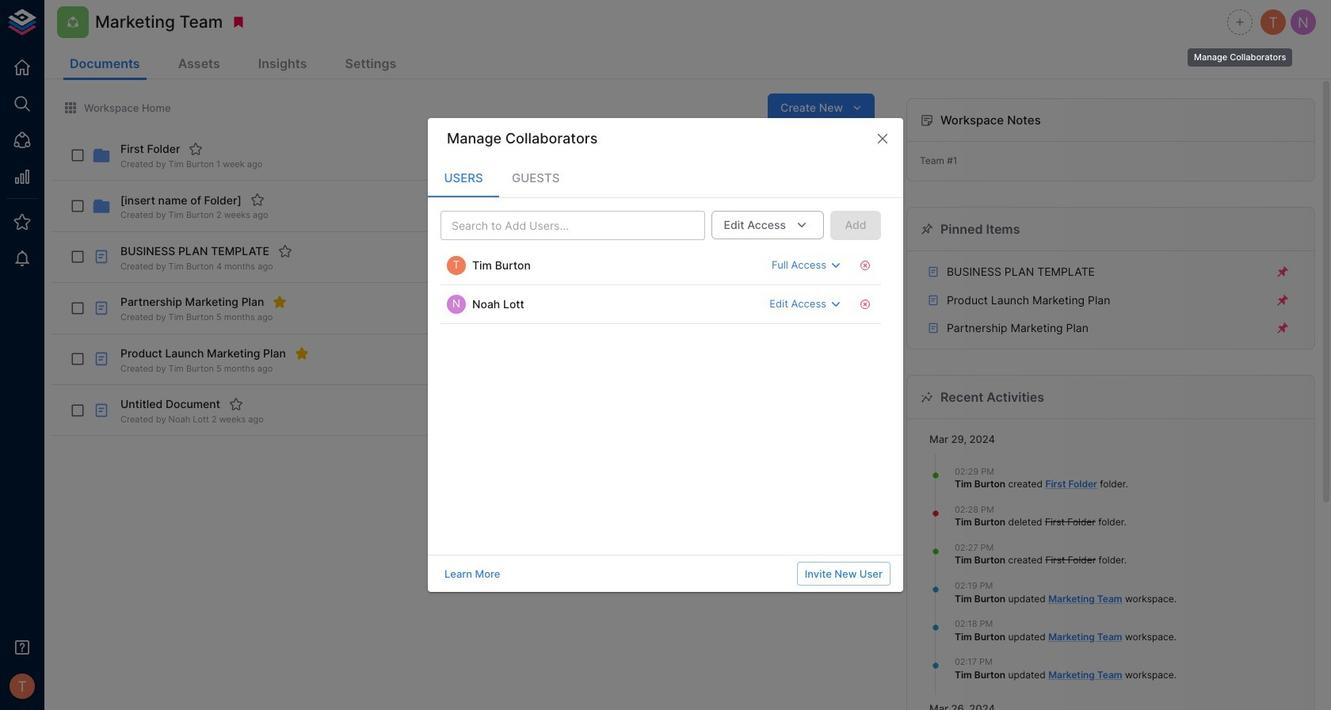 Task type: locate. For each thing, give the bounding box(es) containing it.
1 vertical spatial unpin image
[[1276, 321, 1290, 335]]

0 vertical spatial unpin image
[[1276, 293, 1290, 307]]

favorite image
[[250, 193, 265, 207], [278, 244, 292, 258], [229, 397, 243, 411]]

2 vertical spatial favorite image
[[229, 397, 243, 411]]

tab list
[[428, 159, 904, 197]]

0 vertical spatial favorite image
[[250, 193, 265, 207]]

2 unpin image from the top
[[1276, 321, 1290, 335]]

unpin image
[[1276, 265, 1290, 279]]

dialog
[[428, 118, 904, 592]]

unpin image
[[1276, 293, 1290, 307], [1276, 321, 1290, 335]]

tooltip
[[1187, 37, 1295, 68]]

favorite image
[[189, 142, 203, 156]]

remove favorite image
[[295, 346, 309, 360]]

1 horizontal spatial favorite image
[[250, 193, 265, 207]]

2 horizontal spatial favorite image
[[278, 244, 292, 258]]



Task type: vqa. For each thing, say whether or not it's contained in the screenshot.
Plan to the top
no



Task type: describe. For each thing, give the bounding box(es) containing it.
remove favorite image
[[273, 295, 287, 309]]

Search to Add Users... text field
[[445, 215, 674, 235]]

1 vertical spatial favorite image
[[278, 244, 292, 258]]

0 horizontal spatial favorite image
[[229, 397, 243, 411]]

1 unpin image from the top
[[1276, 293, 1290, 307]]

remove bookmark image
[[232, 15, 246, 29]]



